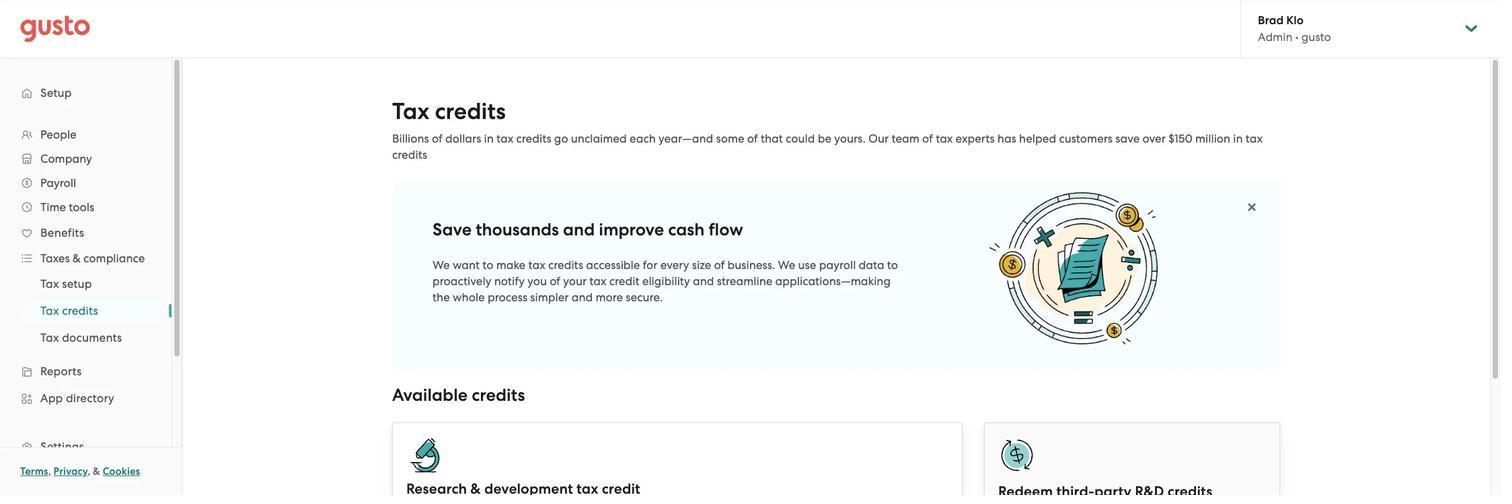 Task type: describe. For each thing, give the bounding box(es) containing it.
cookies
[[103, 466, 140, 478]]

klo
[[1287, 13, 1304, 28]]

tax right million
[[1246, 132, 1263, 145]]

whole
[[453, 291, 485, 304]]

you
[[528, 275, 547, 288]]

unclaimed
[[571, 132, 627, 145]]

team
[[892, 132, 920, 145]]

helped
[[1020, 132, 1057, 145]]

credits inside tax credits link
[[62, 304, 98, 318]]

benefits link
[[13, 221, 158, 245]]

terms
[[20, 466, 48, 478]]

flow
[[709, 219, 744, 240]]

time tools button
[[13, 195, 158, 219]]

your
[[563, 275, 587, 288]]

tax left experts
[[936, 132, 953, 145]]

app directory link
[[13, 386, 158, 411]]

benefits
[[40, 226, 84, 240]]

experts
[[956, 132, 995, 145]]

terms link
[[20, 466, 48, 478]]

over
[[1143, 132, 1166, 145]]

compliance
[[84, 252, 145, 265]]

2 we from the left
[[778, 258, 796, 272]]

tax for tax credits billions of dollars in tax credits go unclaimed each year—and some of that could be yours. our team of tax experts has helped customers save over $150 million in tax credits
[[392, 98, 430, 125]]

for
[[643, 258, 658, 272]]

taxes
[[40, 252, 70, 265]]

applications—making
[[776, 275, 891, 288]]

time tools
[[40, 201, 94, 214]]

people button
[[13, 122, 158, 147]]

tax setup
[[40, 277, 92, 291]]

our
[[869, 132, 889, 145]]

•
[[1296, 30, 1299, 44]]

eligibility
[[643, 275, 690, 288]]

streamline
[[717, 275, 773, 288]]

company
[[40, 152, 92, 166]]

size
[[692, 258, 712, 272]]

1 , from the left
[[48, 466, 51, 478]]

improve
[[599, 219, 664, 240]]

time
[[40, 201, 66, 214]]

the
[[433, 291, 450, 304]]

app
[[40, 392, 63, 405]]

0 vertical spatial and
[[563, 219, 595, 240]]

company button
[[13, 147, 158, 171]]

directory
[[66, 392, 114, 405]]

save thousands and improve cash flow
[[433, 219, 744, 240]]

2 in from the left
[[1234, 132, 1244, 145]]

secure.
[[626, 291, 663, 304]]

business.
[[728, 258, 776, 272]]

payroll
[[820, 258, 856, 272]]

admin
[[1259, 30, 1293, 44]]

of up simpler
[[550, 275, 561, 288]]

use
[[799, 258, 817, 272]]

proactively
[[433, 275, 492, 288]]

year—and
[[659, 132, 714, 145]]

data
[[859, 258, 885, 272]]

thousands
[[476, 219, 559, 240]]

each
[[630, 132, 656, 145]]

2 to from the left
[[888, 258, 899, 272]]

every
[[661, 258, 690, 272]]

of left that
[[748, 132, 758, 145]]

privacy link
[[54, 466, 88, 478]]

could
[[786, 132, 815, 145]]

2 , from the left
[[88, 466, 90, 478]]

want
[[453, 258, 480, 272]]

settings link
[[13, 435, 158, 459]]

privacy
[[54, 466, 88, 478]]

gusto navigation element
[[0, 58, 172, 495]]

billions
[[392, 132, 429, 145]]

go
[[555, 132, 568, 145]]

1 to from the left
[[483, 258, 494, 272]]



Task type: locate. For each thing, give the bounding box(es) containing it.
process
[[488, 291, 528, 304]]

1 horizontal spatial in
[[1234, 132, 1244, 145]]

list containing people
[[0, 122, 172, 495]]

2 vertical spatial and
[[572, 291, 593, 304]]

setup link
[[13, 81, 158, 105]]

tax down the taxes
[[40, 277, 59, 291]]

cash
[[669, 219, 705, 240]]

we want to make tax credits accessible for every size of business. we use payroll data to proactively notify you of your tax credit eligibility and streamline applications—making the whole process simpler and more secure.
[[433, 258, 899, 304]]

some
[[716, 132, 745, 145]]

save
[[1116, 132, 1140, 145]]

documents
[[62, 331, 122, 345]]

tools
[[69, 201, 94, 214]]

that
[[761, 132, 783, 145]]

1 horizontal spatial we
[[778, 258, 796, 272]]

1 vertical spatial &
[[93, 466, 100, 478]]

in
[[484, 132, 494, 145], [1234, 132, 1244, 145]]

of
[[432, 132, 443, 145], [748, 132, 758, 145], [923, 132, 933, 145], [714, 258, 725, 272], [550, 275, 561, 288]]

credits
[[435, 98, 506, 125], [517, 132, 552, 145], [392, 148, 428, 162], [548, 258, 584, 272], [62, 304, 98, 318], [472, 385, 525, 406]]

tax up billions
[[392, 98, 430, 125]]

1 horizontal spatial to
[[888, 258, 899, 272]]

app directory
[[40, 392, 114, 405]]

and
[[563, 219, 595, 240], [693, 275, 714, 288], [572, 291, 593, 304]]

of right team
[[923, 132, 933, 145]]

to
[[483, 258, 494, 272], [888, 258, 899, 272]]

home image
[[20, 15, 90, 42]]

tax inside tax credits billions of dollars in tax credits go unclaimed each year—and some of that could be yours. our team of tax experts has helped customers save over $150 million in tax credits
[[392, 98, 430, 125]]

tax
[[497, 132, 514, 145], [936, 132, 953, 145], [1246, 132, 1263, 145], [529, 258, 546, 272], [590, 275, 607, 288]]

& right the taxes
[[73, 252, 81, 265]]

tax down the tax setup
[[40, 304, 59, 318]]

to right data
[[888, 258, 899, 272]]

$150
[[1169, 132, 1193, 145]]

of right size
[[714, 258, 725, 272]]

million
[[1196, 132, 1231, 145]]

0 horizontal spatial to
[[483, 258, 494, 272]]

in right dollars
[[484, 132, 494, 145]]

dollars
[[446, 132, 481, 145]]

be
[[818, 132, 832, 145]]

tax for tax setup
[[40, 277, 59, 291]]

tax documents link
[[24, 326, 158, 350]]

we
[[433, 258, 450, 272], [778, 258, 796, 272]]

0 vertical spatial &
[[73, 252, 81, 265]]

payroll button
[[13, 171, 158, 195]]

simpler
[[531, 291, 569, 304]]

make
[[497, 258, 526, 272]]

to right want
[[483, 258, 494, 272]]

setup
[[40, 86, 72, 100]]

tax credits link
[[24, 299, 158, 323]]

people
[[40, 128, 77, 141]]

available credits
[[392, 385, 525, 406]]

payroll
[[40, 176, 76, 190]]

and down your
[[572, 291, 593, 304]]

0 horizontal spatial in
[[484, 132, 494, 145]]

brad
[[1259, 13, 1284, 28]]

setup
[[62, 277, 92, 291]]

0 horizontal spatial we
[[433, 258, 450, 272]]

gusto
[[1302, 30, 1332, 44]]

2 list from the top
[[0, 271, 172, 351]]

tax credits billions of dollars in tax credits go unclaimed each year—and some of that could be yours. our team of tax experts has helped customers save over $150 million in tax credits
[[392, 98, 1263, 162]]

tax right dollars
[[497, 132, 514, 145]]

available
[[392, 385, 468, 406]]

yours.
[[835, 132, 866, 145]]

, left privacy
[[48, 466, 51, 478]]

1 vertical spatial and
[[693, 275, 714, 288]]

tax setup link
[[24, 272, 158, 296]]

taxes & compliance
[[40, 252, 145, 265]]

& inside dropdown button
[[73, 252, 81, 265]]

tax up you
[[529, 258, 546, 272]]

1 in from the left
[[484, 132, 494, 145]]

reports
[[40, 365, 82, 378]]

in right million
[[1234, 132, 1244, 145]]

has
[[998, 132, 1017, 145]]

terms , privacy , & cookies
[[20, 466, 140, 478]]

& left cookies
[[93, 466, 100, 478]]

&
[[73, 252, 81, 265], [93, 466, 100, 478]]

1 horizontal spatial ,
[[88, 466, 90, 478]]

1 horizontal spatial &
[[93, 466, 100, 478]]

cookies button
[[103, 464, 140, 480]]

tax down tax credits
[[40, 331, 59, 345]]

we left "use"
[[778, 258, 796, 272]]

list containing tax setup
[[0, 271, 172, 351]]

tax credits
[[40, 304, 98, 318]]

tax for tax credits
[[40, 304, 59, 318]]

brad klo admin • gusto
[[1259, 13, 1332, 44]]

and down size
[[693, 275, 714, 288]]

settings
[[40, 440, 84, 454]]

of left dollars
[[432, 132, 443, 145]]

we left want
[[433, 258, 450, 272]]

reports link
[[13, 359, 158, 384]]

more
[[596, 291, 623, 304]]

save
[[433, 219, 472, 240]]

customers
[[1060, 132, 1113, 145]]

and up accessible on the bottom
[[563, 219, 595, 240]]

1 list from the top
[[0, 122, 172, 495]]

tax up more
[[590, 275, 607, 288]]

credit
[[610, 275, 640, 288]]

list
[[0, 122, 172, 495], [0, 271, 172, 351]]

taxes & compliance button
[[13, 246, 158, 271]]

credits inside we want to make tax credits accessible for every size of business. we use payroll data to proactively notify you of your tax credit eligibility and streamline applications—making the whole process simpler and more secure.
[[548, 258, 584, 272]]

accessible
[[586, 258, 640, 272]]

, down settings "link"
[[88, 466, 90, 478]]

tax for tax documents
[[40, 331, 59, 345]]

notify
[[494, 275, 525, 288]]

tax documents
[[40, 331, 122, 345]]

,
[[48, 466, 51, 478], [88, 466, 90, 478]]

0 horizontal spatial &
[[73, 252, 81, 265]]

0 horizontal spatial ,
[[48, 466, 51, 478]]

1 we from the left
[[433, 258, 450, 272]]



Task type: vqa. For each thing, say whether or not it's contained in the screenshot.
Tax credits Billions of dollars in tax credits go unclaimed each year—and some of that could be yours. Our team of tax experts has helped customers save over $150 million in tax credits
yes



